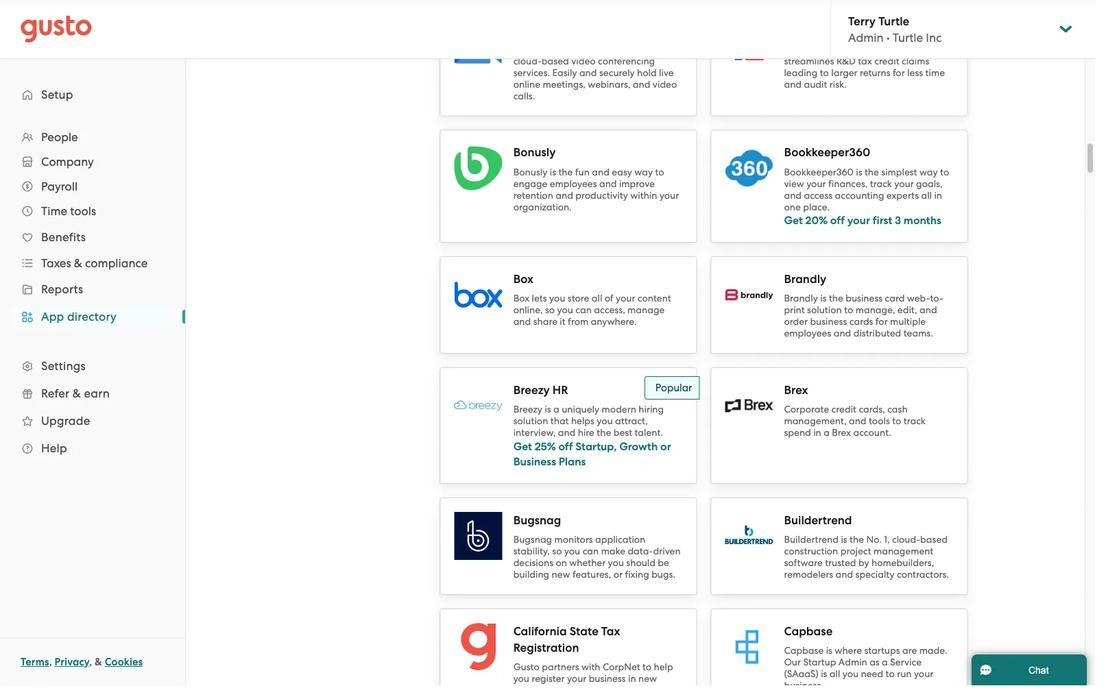 Task type: locate. For each thing, give the bounding box(es) containing it.
features,
[[573, 570, 611, 581]]

1 horizontal spatial track
[[904, 416, 926, 427]]

and inside the brex corporate credit cards, cash management, and tools to track spend in a brex account.
[[849, 416, 867, 427]]

state
[[570, 625, 599, 639]]

0 horizontal spatial get
[[514, 440, 532, 454]]

tax inside california state tax registration gusto partners with corpnet to help you register your business in new states.
[[602, 625, 621, 639]]

way up the improve
[[635, 167, 653, 178]]

1 vertical spatial turtle
[[893, 31, 924, 44]]

easily
[[553, 67, 577, 79]]

to down cash
[[893, 416, 902, 427]]

or
[[661, 440, 671, 454], [614, 570, 623, 581]]

new down help
[[639, 674, 657, 685]]

app down 'reports'
[[41, 310, 64, 324]]

a up that on the right bottom of the page
[[554, 404, 560, 416]]

breezy left the hr at bottom
[[514, 384, 550, 398]]

1 vertical spatial get
[[514, 440, 532, 454]]

0 horizontal spatial track
[[870, 178, 892, 190]]

get inside breezy hr breezy is a uniquely modern hiring solution that helps you attract, interview, and hire the best talent. get 25% off startup, growth or business plans
[[514, 440, 532, 454]]

1 vertical spatial app
[[41, 310, 64, 324]]

1 vertical spatial admin
[[839, 658, 868, 669]]

2 vertical spatial all
[[830, 669, 841, 681]]

teams.
[[904, 328, 934, 340]]

0 vertical spatial bookkeeper360
[[784, 146, 871, 160]]

in down goals,
[[935, 190, 943, 201]]

2 vertical spatial &
[[95, 657, 102, 669]]

partners
[[542, 662, 579, 674]]

business up manage,
[[846, 293, 883, 305]]

0 vertical spatial admin
[[849, 31, 884, 44]]

account.
[[854, 428, 892, 439]]

brex up corporate
[[784, 384, 808, 398]]

0 vertical spatial turtle
[[879, 14, 910, 28]]

a
[[554, 404, 560, 416], [824, 428, 830, 439], [882, 658, 888, 669]]

0 vertical spatial cloud-
[[514, 56, 542, 67]]

r&d up 'streamlines'
[[784, 44, 804, 55]]

to up the within
[[655, 167, 665, 178]]

0 horizontal spatial or
[[614, 570, 623, 581]]

settings link
[[14, 354, 172, 379]]

the inside buildertrend buildertrend is the no. 1, cloud-based construction project management software trusted by homebuilders, remodelers and specialty contractors.
[[850, 535, 864, 546]]

cloud- up services.
[[514, 56, 542, 67]]

benefits
[[41, 231, 86, 244]]

bluejeans provides interoperable cloud-based video conferencing services. easily and securely hold live online meetings, webinars, and video calls.
[[514, 44, 677, 102]]

all inside box box lets you store all of your content online, so you can access, manage and share it from anywhere.
[[592, 293, 603, 305]]

box
[[514, 272, 534, 286], [514, 293, 530, 305]]

1 bonusly from the top
[[514, 146, 556, 160]]

0 horizontal spatial for
[[876, 317, 888, 328]]

cash
[[888, 404, 908, 416]]

1 bookkeeper360 from the top
[[784, 146, 871, 160]]

business down corpnet at the bottom right of the page
[[589, 674, 626, 685]]

you down modern
[[597, 416, 613, 427]]

california state tax registration logo image
[[455, 624, 503, 672]]

1 bugsnag from the top
[[514, 514, 561, 528]]

the inside bookkeeper360 bookkeeper360 is the simplest way to view your finances, track your goals, and access accounting experts all in one place. get 20% off your first 3 months
[[865, 167, 879, 178]]

bookkeeper360 up finances,
[[784, 146, 871, 160]]

box up lets
[[514, 272, 534, 286]]

cookies button
[[105, 654, 143, 671]]

1 vertical spatial credit
[[832, 404, 857, 416]]

to up 'cards'
[[845, 305, 854, 316]]

0 vertical spatial or
[[661, 440, 671, 454]]

•
[[887, 31, 890, 44]]

0 vertical spatial tax
[[806, 44, 821, 55]]

payroll
[[41, 180, 78, 193]]

0 vertical spatial breezy
[[514, 384, 550, 398]]

0 horizontal spatial r&d
[[784, 44, 804, 55]]

for inside 'brandly brandly is the business card web-to- print solution to manage, edit, and order business cards for multiple employees and distributed teams.'
[[876, 317, 888, 328]]

cookies
[[105, 657, 143, 669]]

your inside california state tax registration gusto partners with corpnet to help you register your business in new states.
[[567, 674, 587, 685]]

or down talent.
[[661, 440, 671, 454]]

2 bugsnag from the top
[[514, 535, 552, 546]]

1 horizontal spatial ,
[[89, 657, 92, 669]]

get inside bookkeeper360 bookkeeper360 is the simplest way to view your finances, track your goals, and access accounting experts all in one place. get 20% off your first 3 months
[[784, 214, 803, 228]]

your right of
[[616, 293, 636, 305]]

employees inside bonusly bonusly is the fun and easy way to engage employees and improve retention and productivity within your organization.
[[550, 178, 597, 190]]

admin inside capbase capbase is where startups are made. our startup admin as a service (saaas) is all you need to run your business.
[[839, 658, 868, 669]]

brandly brandly is the business card web-to- print solution to manage, edit, and order business cards for multiple employees and distributed teams.
[[784, 272, 944, 340]]

can inside box box lets you store all of your content online, so you can access, manage and share it from anywhere.
[[576, 305, 592, 316]]

your right the within
[[660, 190, 679, 201]]

so inside bugsnag bugsnag monitors application stability, so you can make data-driven decisions on whether you should be building new features, or fixing bugs.
[[552, 546, 562, 558]]

cloud- up management at the right bottom
[[893, 535, 921, 546]]

0 vertical spatial bonusly
[[514, 146, 556, 160]]

setup link
[[14, 82, 172, 107]]

register
[[532, 674, 565, 685]]

0 vertical spatial so
[[545, 305, 555, 316]]

bluejeans
[[514, 44, 559, 55]]

is inside bonusly bonusly is the fun and easy way to engage employees and improve retention and productivity within your organization.
[[550, 167, 556, 178]]

to left run
[[886, 669, 895, 681]]

employees down order
[[784, 328, 832, 340]]

to inside capbase capbase is where startups are made. our startup admin as a service (saaas) is all you need to run your business.
[[886, 669, 895, 681]]

, left privacy link
[[49, 657, 52, 669]]

2 buildertrend from the top
[[784, 535, 839, 546]]

is inside 'brandly brandly is the business card web-to- print solution to manage, edit, and order business cards for multiple employees and distributed teams.'
[[821, 293, 827, 305]]

provides
[[561, 44, 598, 55]]

tax up 'streamlines'
[[806, 44, 821, 55]]

so up on
[[552, 546, 562, 558]]

0 vertical spatial employees
[[550, 178, 597, 190]]

upgrade
[[41, 414, 90, 428]]

1 horizontal spatial tax
[[806, 44, 821, 55]]

credit
[[875, 56, 900, 67], [832, 404, 857, 416]]

in inside california state tax registration gusto partners with corpnet to help you register your business in new states.
[[628, 674, 636, 685]]

2 brandly from the top
[[784, 293, 818, 305]]

refer & earn link
[[14, 381, 172, 406]]

2 way from the left
[[920, 167, 938, 178]]

solution right print
[[808, 305, 842, 316]]

1 vertical spatial or
[[614, 570, 623, 581]]

solution inside breezy hr breezy is a uniquely modern hiring solution that helps you attract, interview, and hire the best talent. get 25% off startup, growth or business plans
[[514, 416, 548, 427]]

so up share
[[545, 305, 555, 316]]

based up easily
[[542, 56, 569, 67]]

is for bookkeeper360
[[856, 167, 863, 178]]

for left less
[[893, 67, 905, 79]]

all inside bookkeeper360 bookkeeper360 is the simplest way to view your finances, track your goals, and access accounting experts all in one place. get 20% off your first 3 months
[[922, 190, 932, 201]]

credit left cards,
[[832, 404, 857, 416]]

1 buildertrend from the top
[[784, 514, 852, 528]]

engage
[[514, 178, 548, 190]]

specialty
[[856, 570, 895, 581]]

in down corpnet at the bottom right of the page
[[628, 674, 636, 685]]

can up the whether
[[583, 546, 599, 558]]

, left cookies
[[89, 657, 92, 669]]

2 vertical spatial in
[[628, 674, 636, 685]]

0 horizontal spatial credit
[[832, 404, 857, 416]]

0 vertical spatial tools
[[70, 204, 96, 218]]

0 vertical spatial get
[[784, 214, 803, 228]]

accounting
[[835, 190, 885, 201]]

the inside bonusly bonusly is the fun and easy way to engage employees and improve retention and productivity within your organization.
[[559, 167, 573, 178]]

1 capbase from the top
[[784, 625, 833, 639]]

1 horizontal spatial or
[[661, 440, 671, 454]]

admin down where
[[839, 658, 868, 669]]

new
[[552, 570, 571, 581], [639, 674, 657, 685]]

tax right state
[[602, 625, 621, 639]]

bugs.
[[652, 570, 676, 581]]

startups
[[865, 646, 901, 657]]

should
[[627, 558, 656, 569]]

1 vertical spatial in
[[814, 428, 822, 439]]

box logo image
[[455, 271, 503, 319]]

off right 20%
[[831, 214, 845, 228]]

2 horizontal spatial a
[[882, 658, 888, 669]]

video down provides
[[572, 56, 596, 67]]

all left of
[[592, 293, 603, 305]]

is for buildertrend
[[841, 535, 848, 546]]

1 vertical spatial video
[[653, 79, 677, 90]]

can down "store"
[[576, 305, 592, 316]]

you down monitors
[[565, 546, 581, 558]]

and inside box box lets you store all of your content online, so you can access, manage and share it from anywhere.
[[514, 317, 531, 328]]

& for compliance
[[74, 257, 82, 270]]

1 vertical spatial &
[[73, 387, 81, 401]]

get down "one"
[[784, 214, 803, 228]]

in down management,
[[814, 428, 822, 439]]

0 horizontal spatial ,
[[49, 657, 52, 669]]

bugsnag logo image
[[455, 513, 503, 561]]

leading
[[784, 67, 818, 79]]

tools up the account.
[[869, 416, 890, 427]]

1 horizontal spatial tools
[[869, 416, 890, 427]]

to inside bonusly bonusly is the fun and easy way to engage employees and improve retention and productivity within your organization.
[[655, 167, 665, 178]]

and inside bookkeeper360 bookkeeper360 is the simplest way to view your finances, track your goals, and access accounting experts all in one place. get 20% off your first 3 months
[[784, 190, 802, 201]]

you left 'need'
[[843, 669, 859, 681]]

1 vertical spatial so
[[552, 546, 562, 558]]

time
[[926, 67, 945, 79]]

0 vertical spatial box
[[514, 272, 534, 286]]

0 vertical spatial track
[[870, 178, 892, 190]]

and right fun
[[592, 167, 610, 178]]

1 horizontal spatial off
[[831, 214, 845, 228]]

improve
[[619, 178, 655, 190]]

0 horizontal spatial tax
[[602, 625, 621, 639]]

1 vertical spatial bugsnag
[[514, 535, 552, 546]]

1 vertical spatial bookkeeper360
[[784, 167, 854, 178]]

breezy hr logo image
[[455, 401, 503, 412]]

track down cash
[[904, 416, 926, 427]]

application
[[596, 535, 646, 546]]

of
[[605, 293, 614, 305]]

audit
[[804, 79, 828, 90]]

be
[[658, 558, 670, 569]]

the inside 'brandly brandly is the business card web-to- print solution to manage, edit, and order business cards for multiple employees and distributed teams.'
[[829, 293, 844, 305]]

bugsnag bugsnag monitors application stability, so you can make data-driven decisions on whether you should be building new features, or fixing bugs.
[[514, 514, 681, 581]]

0 vertical spatial new
[[552, 570, 571, 581]]

you inside california state tax registration gusto partners with corpnet to help you register your business in new states.
[[514, 674, 530, 685]]

capbase up startup
[[784, 625, 833, 639]]

solution up interview,
[[514, 416, 548, 427]]

states.
[[514, 686, 542, 687]]

video down live
[[653, 79, 677, 90]]

capbase up the our
[[784, 646, 824, 657]]

plans
[[559, 456, 586, 469]]

are
[[903, 646, 917, 657]]

by
[[859, 558, 870, 569]]

for inside 'r&d tax app automates and streamlines r&d tax credit claims leading to larger returns for less time and audit risk.'
[[893, 67, 905, 79]]

and down trusted
[[836, 570, 854, 581]]

breezy up interview,
[[514, 404, 543, 416]]

services.
[[514, 67, 550, 79]]

breezy hr breezy is a uniquely modern hiring solution that helps you attract, interview, and hire the best talent. get 25% off startup, growth or business plans
[[514, 384, 671, 469]]

1 vertical spatial tools
[[869, 416, 890, 427]]

1 horizontal spatial cloud-
[[893, 535, 921, 546]]

0 vertical spatial for
[[893, 67, 905, 79]]

1 vertical spatial brex
[[832, 428, 851, 439]]

0 horizontal spatial employees
[[550, 178, 597, 190]]

time tools button
[[14, 199, 172, 224]]

help
[[41, 442, 67, 456]]

1 vertical spatial tax
[[602, 625, 621, 639]]

live
[[659, 67, 674, 79]]

0 horizontal spatial all
[[592, 293, 603, 305]]

data-
[[628, 546, 653, 558]]

is inside buildertrend buildertrend is the no. 1, cloud-based construction project management software trusted by homebuilders, remodelers and specialty contractors.
[[841, 535, 848, 546]]

& left earn
[[73, 387, 81, 401]]

construction
[[784, 546, 839, 558]]

1 horizontal spatial get
[[784, 214, 803, 228]]

0 horizontal spatial new
[[552, 570, 571, 581]]

& inside dropdown button
[[74, 257, 82, 270]]

1 vertical spatial employees
[[784, 328, 832, 340]]

1 vertical spatial a
[[824, 428, 830, 439]]

turtle right •
[[893, 31, 924, 44]]

building
[[514, 570, 550, 581]]

r&d up larger
[[837, 56, 856, 67]]

a inside the brex corporate credit cards, cash management, and tools to track spend in a brex account.
[[824, 428, 830, 439]]

cloud- inside bluejeans provides interoperable cloud-based video conferencing services. easily and securely hold live online meetings, webinars, and video calls.
[[514, 56, 542, 67]]

1 vertical spatial off
[[559, 440, 573, 454]]

0 horizontal spatial app
[[41, 310, 64, 324]]

monitors
[[555, 535, 593, 546]]

attract,
[[615, 416, 648, 427]]

to inside 'r&d tax app automates and streamlines r&d tax credit claims leading to larger returns for less time and audit risk.'
[[820, 67, 829, 79]]

list
[[0, 125, 185, 462]]

1 vertical spatial for
[[876, 317, 888, 328]]

popular
[[656, 382, 693, 394]]

0 horizontal spatial cloud-
[[514, 56, 542, 67]]

and down online,
[[514, 317, 531, 328]]

corpnet
[[603, 662, 640, 674]]

based up management at the right bottom
[[921, 535, 948, 546]]

and down that on the right bottom of the page
[[558, 428, 576, 439]]

homebuilders,
[[872, 558, 935, 569]]

app up 'streamlines'
[[823, 44, 842, 55]]

to up goals,
[[941, 167, 950, 178]]

0 horizontal spatial tools
[[70, 204, 96, 218]]

admin down terry
[[849, 31, 884, 44]]

breezy
[[514, 384, 550, 398], [514, 404, 543, 416]]

uniquely
[[562, 404, 600, 416]]

registration
[[514, 641, 579, 656]]

0 vertical spatial all
[[922, 190, 932, 201]]

0 vertical spatial bugsnag
[[514, 514, 561, 528]]

2 , from the left
[[89, 657, 92, 669]]

your right run
[[914, 669, 934, 681]]

r&d
[[784, 44, 804, 55], [837, 56, 856, 67]]

make
[[601, 546, 626, 558]]

bluejeans logo image
[[455, 26, 503, 66]]

0 horizontal spatial a
[[554, 404, 560, 416]]

2 horizontal spatial in
[[935, 190, 943, 201]]

1 horizontal spatial credit
[[875, 56, 900, 67]]

you inside breezy hr breezy is a uniquely modern hiring solution that helps you attract, interview, and hire the best talent. get 25% off startup, growth or business plans
[[597, 416, 613, 427]]

you up states.
[[514, 674, 530, 685]]

is inside bookkeeper360 bookkeeper360 is the simplest way to view your finances, track your goals, and access accounting experts all in one place. get 20% off your first 3 months
[[856, 167, 863, 178]]

is for bonusly
[[550, 167, 556, 178]]

1 horizontal spatial new
[[639, 674, 657, 685]]

0 vertical spatial solution
[[808, 305, 842, 316]]

credit inside the brex corporate credit cards, cash management, and tools to track spend in a brex account.
[[832, 404, 857, 416]]

1 box from the top
[[514, 272, 534, 286]]

brex down management,
[[832, 428, 851, 439]]

1 vertical spatial cloud-
[[893, 535, 921, 546]]

the for bonusly
[[559, 167, 573, 178]]

refer
[[41, 387, 70, 401]]

1 vertical spatial brandly
[[784, 293, 818, 305]]

and up "one"
[[784, 190, 802, 201]]

0 vertical spatial credit
[[875, 56, 900, 67]]

1 vertical spatial solution
[[514, 416, 548, 427]]

in inside the brex corporate credit cards, cash management, and tools to track spend in a brex account.
[[814, 428, 822, 439]]

get down interview,
[[514, 440, 532, 454]]

1 vertical spatial bonusly
[[514, 167, 548, 178]]

0 horizontal spatial solution
[[514, 416, 548, 427]]

0 vertical spatial a
[[554, 404, 560, 416]]

2 horizontal spatial all
[[922, 190, 932, 201]]

capbase
[[784, 625, 833, 639], [784, 646, 824, 657]]

2 vertical spatial business
[[589, 674, 626, 685]]

and
[[894, 44, 912, 55], [580, 67, 597, 79], [633, 79, 651, 90], [784, 79, 802, 90], [592, 167, 610, 178], [600, 178, 617, 190], [556, 190, 573, 201], [784, 190, 802, 201], [920, 305, 938, 316], [514, 317, 531, 328], [834, 328, 852, 340], [849, 416, 867, 427], [558, 428, 576, 439], [836, 570, 854, 581]]

and down cards,
[[849, 416, 867, 427]]

new down on
[[552, 570, 571, 581]]

all
[[922, 190, 932, 201], [592, 293, 603, 305], [830, 669, 841, 681]]

1 horizontal spatial all
[[830, 669, 841, 681]]

terms link
[[21, 657, 49, 669]]

months
[[904, 214, 942, 228]]

credit up returns
[[875, 56, 900, 67]]

for up "distributed" on the top right of the page
[[876, 317, 888, 328]]

1 vertical spatial all
[[592, 293, 603, 305]]

is inside breezy hr breezy is a uniquely modern hiring solution that helps you attract, interview, and hire the best talent. get 25% off startup, growth or business plans
[[545, 404, 551, 416]]

& left cookies button
[[95, 657, 102, 669]]

1 vertical spatial track
[[904, 416, 926, 427]]

experts
[[887, 190, 919, 201]]

a right the as
[[882, 658, 888, 669]]

credit inside 'r&d tax app automates and streamlines r&d tax credit claims leading to larger returns for less time and audit risk.'
[[875, 56, 900, 67]]

0 vertical spatial based
[[542, 56, 569, 67]]

your inside capbase capbase is where startups are made. our startup admin as a service (saaas) is all you need to run your business.
[[914, 669, 934, 681]]

a inside capbase capbase is where startups are made. our startup admin as a service (saaas) is all you need to run your business.
[[882, 658, 888, 669]]

a down management,
[[824, 428, 830, 439]]

the for buildertrend
[[850, 535, 864, 546]]

0 vertical spatial brex
[[784, 384, 808, 398]]

bluejeans provides interoperable cloud-based video conferencing services. easily and securely hold live online meetings, webinars, and video calls. button
[[440, 8, 697, 117]]

1 horizontal spatial based
[[921, 535, 948, 546]]

or left fixing
[[614, 570, 623, 581]]

0 horizontal spatial in
[[628, 674, 636, 685]]

list containing people
[[0, 125, 185, 462]]

1 vertical spatial capbase
[[784, 646, 824, 657]]

business inside california state tax registration gusto partners with corpnet to help you register your business in new states.
[[589, 674, 626, 685]]

capbase logo image
[[725, 624, 773, 672]]

turtle up •
[[879, 14, 910, 28]]

tools inside the brex corporate credit cards, cash management, and tools to track spend in a brex account.
[[869, 416, 890, 427]]

1 way from the left
[[635, 167, 653, 178]]

is for brandly
[[821, 293, 827, 305]]

off
[[831, 214, 845, 228], [559, 440, 573, 454]]

off inside bookkeeper360 bookkeeper360 is the simplest way to view your finances, track your goals, and access accounting experts all in one place. get 20% off your first 3 months
[[831, 214, 845, 228]]

2 capbase from the top
[[784, 646, 824, 657]]

to up audit
[[820, 67, 829, 79]]

1 breezy from the top
[[514, 384, 550, 398]]

off up plans
[[559, 440, 573, 454]]

box up online,
[[514, 293, 530, 305]]

0 horizontal spatial off
[[559, 440, 573, 454]]

0 vertical spatial buildertrend
[[784, 514, 852, 528]]

turtle
[[879, 14, 910, 28], [893, 31, 924, 44]]

1 vertical spatial buildertrend
[[784, 535, 839, 546]]

webinars,
[[588, 79, 631, 90]]

0 vertical spatial capbase
[[784, 625, 833, 639]]

distributed
[[854, 328, 902, 340]]

new inside bugsnag bugsnag monitors application stability, so you can make data-driven decisions on whether you should be building new features, or fixing bugs.
[[552, 570, 571, 581]]

management
[[874, 546, 934, 558]]

0 horizontal spatial way
[[635, 167, 653, 178]]

to
[[820, 67, 829, 79], [655, 167, 665, 178], [941, 167, 950, 178], [845, 305, 854, 316], [893, 416, 902, 427], [643, 662, 652, 674], [886, 669, 895, 681]]

to inside bookkeeper360 bookkeeper360 is the simplest way to view your finances, track your goals, and access accounting experts all in one place. get 20% off your first 3 months
[[941, 167, 950, 178]]

business right order
[[811, 317, 848, 328]]

& right taxes
[[74, 257, 82, 270]]

all down startup
[[830, 669, 841, 681]]

employees down fun
[[550, 178, 597, 190]]

1 horizontal spatial app
[[823, 44, 842, 55]]

to left help
[[643, 662, 652, 674]]

tools down payroll dropdown button
[[70, 204, 96, 218]]

&
[[74, 257, 82, 270], [73, 387, 81, 401], [95, 657, 102, 669]]

upgrade link
[[14, 409, 172, 434]]

2 bookkeeper360 from the top
[[784, 167, 854, 178]]

0 vertical spatial video
[[572, 56, 596, 67]]

with
[[582, 662, 601, 674]]

your down with
[[567, 674, 587, 685]]

your up access
[[807, 178, 826, 190]]

track down simplest
[[870, 178, 892, 190]]

to inside 'brandly brandly is the business card web-to- print solution to manage, edit, and order business cards for multiple employees and distributed teams.'
[[845, 305, 854, 316]]

0 horizontal spatial based
[[542, 56, 569, 67]]

1 vertical spatial box
[[514, 293, 530, 305]]

way up goals,
[[920, 167, 938, 178]]



Task type: describe. For each thing, give the bounding box(es) containing it.
home image
[[21, 15, 92, 43]]

modern
[[602, 404, 637, 416]]

1 , from the left
[[49, 657, 52, 669]]

help link
[[14, 436, 172, 461]]

streamlines
[[784, 56, 835, 67]]

1 vertical spatial business
[[811, 317, 848, 328]]

contractors.
[[897, 570, 949, 581]]

box box lets you store all of your content online, so you can access, manage and share it from anywhere.
[[514, 272, 671, 328]]

0 vertical spatial r&d
[[784, 44, 804, 55]]

and right easily
[[580, 67, 597, 79]]

time
[[41, 204, 67, 218]]

a inside breezy hr breezy is a uniquely modern hiring solution that helps you attract, interview, and hire the best talent. get 25% off startup, growth or business plans
[[554, 404, 560, 416]]

1 horizontal spatial r&d
[[837, 56, 856, 67]]

all inside capbase capbase is where startups are made. our startup admin as a service (saaas) is all you need to run your business.
[[830, 669, 841, 681]]

simplest
[[882, 167, 918, 178]]

and down 'cards'
[[834, 328, 852, 340]]

1 horizontal spatial video
[[653, 79, 677, 90]]

calls.
[[514, 91, 535, 102]]

your inside box box lets you store all of your content online, so you can access, manage and share it from anywhere.
[[616, 293, 636, 305]]

online
[[514, 79, 541, 90]]

1,
[[885, 535, 890, 546]]

access
[[804, 190, 833, 201]]

multiple
[[891, 317, 926, 328]]

to-
[[931, 293, 944, 305]]

you down make
[[608, 558, 624, 569]]

talent.
[[635, 428, 664, 439]]

reports link
[[14, 277, 172, 302]]

and down leading
[[784, 79, 802, 90]]

is for capbase
[[826, 646, 833, 657]]

1 brandly from the top
[[784, 272, 827, 286]]

manage
[[628, 305, 665, 316]]

you up it
[[557, 305, 573, 316]]

management,
[[784, 416, 847, 427]]

reports
[[41, 283, 83, 296]]

track inside bookkeeper360 bookkeeper360 is the simplest way to view your finances, track your goals, and access accounting experts all in one place. get 20% off your first 3 months
[[870, 178, 892, 190]]

& for earn
[[73, 387, 81, 401]]

brandly logo image
[[725, 289, 773, 301]]

so inside box box lets you store all of your content online, so you can access, manage and share it from anywhere.
[[545, 305, 555, 316]]

you right lets
[[550, 293, 566, 305]]

the for brandly
[[829, 293, 844, 305]]

print
[[784, 305, 805, 316]]

in inside bookkeeper360 bookkeeper360 is the simplest way to view your finances, track your goals, and access accounting experts all in one place. get 20% off your first 3 months
[[935, 190, 943, 201]]

and up organization.
[[556, 190, 573, 201]]

service
[[891, 658, 922, 669]]

the for bookkeeper360
[[865, 167, 879, 178]]

to inside the brex corporate credit cards, cash management, and tools to track spend in a brex account.
[[893, 416, 902, 427]]

stability,
[[514, 546, 550, 558]]

fun
[[575, 167, 590, 178]]

california
[[514, 625, 567, 639]]

off inside breezy hr breezy is a uniquely modern hiring solution that helps you attract, interview, and hire the best talent. get 25% off startup, growth or business plans
[[559, 440, 573, 454]]

on
[[556, 558, 567, 569]]

or inside bugsnag bugsnag monitors application stability, so you can make data-driven decisions on whether you should be building new features, or fixing bugs.
[[614, 570, 623, 581]]

hr
[[553, 384, 568, 398]]

based inside bluejeans provides interoperable cloud-based video conferencing services. easily and securely hold live online meetings, webinars, and video calls.
[[542, 56, 569, 67]]

hiring
[[639, 404, 664, 416]]

cloud- inside buildertrend buildertrend is the no. 1, cloud-based construction project management software trusted by homebuilders, remodelers and specialty contractors.
[[893, 535, 921, 546]]

store
[[568, 293, 590, 305]]

or inside breezy hr breezy is a uniquely modern hiring solution that helps you attract, interview, and hire the best talent. get 25% off startup, growth or business plans
[[661, 440, 671, 454]]

company button
[[14, 150, 172, 174]]

run
[[897, 669, 912, 681]]

remodelers
[[784, 570, 834, 581]]

earn
[[84, 387, 110, 401]]

buildertrend logo image
[[725, 513, 773, 561]]

and up the productivity
[[600, 178, 617, 190]]

new inside california state tax registration gusto partners with corpnet to help you register your business in new states.
[[639, 674, 657, 685]]

tax inside 'r&d tax app automates and streamlines r&d tax credit claims leading to larger returns for less time and audit risk.'
[[806, 44, 821, 55]]

way inside bookkeeper360 bookkeeper360 is the simplest way to view your finances, track your goals, and access accounting experts all in one place. get 20% off your first 3 months
[[920, 167, 938, 178]]

hold
[[637, 67, 657, 79]]

claims
[[902, 56, 930, 67]]

2 box from the top
[[514, 293, 530, 305]]

boast r&d tax app logo image
[[725, 22, 773, 70]]

privacy
[[55, 657, 89, 669]]

less
[[908, 67, 924, 79]]

as
[[870, 658, 880, 669]]

3
[[895, 214, 902, 228]]

(saaas)
[[784, 669, 819, 681]]

helps
[[571, 416, 595, 427]]

terry
[[849, 14, 876, 28]]

brex logo image
[[725, 400, 773, 413]]

bookkeeper360 logo image
[[725, 145, 773, 193]]

growth
[[620, 440, 658, 454]]

way inside bonusly bonusly is the fun and easy way to engage employees and improve retention and productivity within your organization.
[[635, 167, 653, 178]]

retention
[[514, 190, 554, 201]]

app inside gusto navigation "element"
[[41, 310, 64, 324]]

to inside california state tax registration gusto partners with corpnet to help you register your business in new states.
[[643, 662, 652, 674]]

bookkeeper360 bookkeeper360 is the simplest way to view your finances, track your goals, and access accounting experts all in one place. get 20% off your first 3 months
[[784, 146, 950, 228]]

and inside buildertrend buildertrend is the no. 1, cloud-based construction project management software trusted by homebuilders, remodelers and specialty contractors.
[[836, 570, 854, 581]]

conferencing
[[598, 56, 655, 67]]

your left first
[[848, 214, 871, 228]]

meetings,
[[543, 79, 586, 90]]

setup
[[41, 88, 73, 102]]

software
[[784, 558, 823, 569]]

cards
[[850, 317, 874, 328]]

interview,
[[514, 428, 556, 439]]

manage,
[[856, 305, 896, 316]]

admin inside terry turtle admin • turtle inc
[[849, 31, 884, 44]]

can inside bugsnag bugsnag monitors application stability, so you can make data-driven decisions on whether you should be building new features, or fixing bugs.
[[583, 546, 599, 558]]

buildertrend buildertrend is the no. 1, cloud-based construction project management software trusted by homebuilders, remodelers and specialty contractors.
[[784, 514, 949, 581]]

gusto navigation element
[[0, 59, 185, 484]]

app directory link
[[14, 305, 172, 329]]

securely
[[600, 67, 635, 79]]

directory
[[67, 310, 117, 324]]

chat button
[[972, 655, 1087, 687]]

help
[[654, 662, 674, 674]]

tools inside dropdown button
[[70, 204, 96, 218]]

taxes & compliance button
[[14, 251, 172, 276]]

brex corporate credit cards, cash management, and tools to track spend in a brex account.
[[784, 384, 926, 439]]

cards,
[[859, 404, 886, 416]]

you inside capbase capbase is where startups are made. our startup admin as a service (saaas) is all you need to run your business.
[[843, 669, 859, 681]]

online,
[[514, 305, 543, 316]]

your inside bonusly bonusly is the fun and easy way to engage employees and improve retention and productivity within your organization.
[[660, 190, 679, 201]]

tax
[[858, 56, 873, 67]]

0 vertical spatial business
[[846, 293, 883, 305]]

access,
[[594, 305, 625, 316]]

lets
[[532, 293, 547, 305]]

chat
[[1029, 665, 1049, 676]]

solution inside 'brandly brandly is the business card web-to- print solution to manage, edit, and order business cards for multiple employees and distributed teams.'
[[808, 305, 842, 316]]

bonusly logo image
[[455, 147, 503, 191]]

taxes & compliance
[[41, 257, 148, 270]]

your up experts
[[895, 178, 914, 190]]

company
[[41, 155, 94, 169]]

0 horizontal spatial video
[[572, 56, 596, 67]]

the inside breezy hr breezy is a uniquely modern hiring solution that helps you attract, interview, and hire the best talent. get 25% off startup, growth or business plans
[[597, 428, 611, 439]]

startup,
[[576, 440, 617, 454]]

privacy link
[[55, 657, 89, 669]]

from
[[568, 317, 589, 328]]

employees inside 'brandly brandly is the business card web-to- print solution to manage, edit, and order business cards for multiple employees and distributed teams.'
[[784, 328, 832, 340]]

content
[[638, 293, 671, 305]]

1 horizontal spatial brex
[[832, 428, 851, 439]]

and down 'hold'
[[633, 79, 651, 90]]

2 bonusly from the top
[[514, 167, 548, 178]]

need
[[861, 669, 884, 681]]

corporate
[[784, 404, 830, 416]]

larger
[[832, 67, 858, 79]]

2 breezy from the top
[[514, 404, 543, 416]]

and up claims
[[894, 44, 912, 55]]

goals,
[[917, 178, 943, 190]]

startup
[[804, 658, 837, 669]]

r&d tax app automates and streamlines r&d tax credit claims leading to larger returns for less time and audit risk. button
[[711, 8, 968, 117]]

0 horizontal spatial brex
[[784, 384, 808, 398]]

card
[[885, 293, 905, 305]]

edit,
[[898, 305, 918, 316]]

california state tax registration gusto partners with corpnet to help you register your business in new states.
[[514, 625, 674, 687]]

made.
[[920, 646, 948, 657]]

and inside breezy hr breezy is a uniquely modern hiring solution that helps you attract, interview, and hire the best talent. get 25% off startup, growth or business plans
[[558, 428, 576, 439]]

project
[[841, 546, 872, 558]]

productivity
[[576, 190, 628, 201]]

20%
[[806, 214, 828, 228]]

app inside 'r&d tax app automates and streamlines r&d tax credit claims leading to larger returns for less time and audit risk.'
[[823, 44, 842, 55]]

and down to-
[[920, 305, 938, 316]]

hire
[[578, 428, 595, 439]]

track inside the brex corporate credit cards, cash management, and tools to track spend in a brex account.
[[904, 416, 926, 427]]

based inside buildertrend buildertrend is the no. 1, cloud-based construction project management software trusted by homebuilders, remodelers and specialty contractors.
[[921, 535, 948, 546]]



Task type: vqa. For each thing, say whether or not it's contained in the screenshot.
you'll to the top
no



